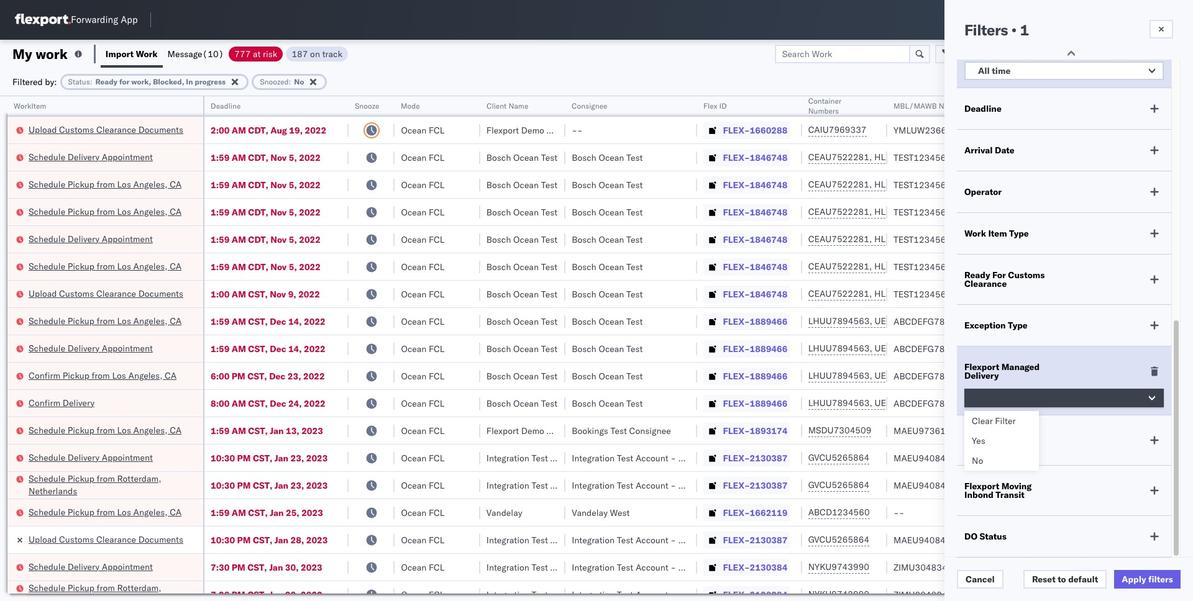 Task type: vqa. For each thing, say whether or not it's contained in the screenshot.
PING - Test Entity in the bottom of the page
no



Task type: describe. For each thing, give the bounding box(es) containing it.
flexport inside flexport import customs
[[965, 431, 1000, 442]]

3 flex- from the top
[[723, 179, 750, 191]]

batch
[[1124, 48, 1148, 59]]

1:59 am cst, dec 14, 2022 for schedule pickup from los angeles, ca
[[211, 316, 326, 327]]

date
[[995, 145, 1015, 156]]

list box containing clear filter
[[965, 412, 1040, 471]]

managed
[[1002, 362, 1040, 373]]

10 ocean fcl from the top
[[401, 371, 445, 382]]

4 1:59 am cdt, nov 5, 2022 from the top
[[211, 234, 321, 245]]

24,
[[288, 398, 302, 409]]

1 schedule delivery appointment link from the top
[[29, 151, 153, 163]]

2 fcl from the top
[[429, 152, 445, 163]]

agent
[[1170, 453, 1194, 464]]

1 schedule pickup from los angeles, ca button from the top
[[29, 178, 182, 192]]

1889466 for schedule delivery appointment
[[750, 344, 788, 355]]

for
[[119, 77, 130, 86]]

3 upload from the top
[[29, 534, 57, 546]]

los for first schedule pickup from los angeles, ca link from the top of the page
[[117, 179, 131, 190]]

hlxu8034992 for 4th schedule pickup from los angeles, ca link from the bottom of the page
[[941, 261, 1002, 272]]

resize handle column header for flex id
[[788, 96, 803, 602]]

vandelay for vandelay
[[487, 508, 523, 519]]

4 1:59 from the top
[[211, 234, 230, 245]]

2 7:30 pm cst, jan 30, 2023 from the top
[[211, 590, 323, 601]]

Search Work text field
[[775, 44, 911, 63]]

vandelay west
[[572, 508, 630, 519]]

1 10:30 from the top
[[211, 453, 235, 464]]

2 upload customs clearance documents button from the top
[[29, 288, 183, 301]]

2 30, from the top
[[285, 590, 299, 601]]

2 5, from the top
[[289, 179, 297, 191]]

187 on track
[[292, 48, 343, 59]]

2 flex- from the top
[[723, 152, 750, 163]]

9 fcl from the top
[[429, 344, 445, 355]]

2 1:59 am cdt, nov 5, 2022 from the top
[[211, 179, 321, 191]]

lhuu7894563, uetu5238478 for schedule delivery appointment
[[809, 343, 936, 354]]

pickup for 2nd schedule pickup from los angeles, ca link from the top of the page
[[68, 206, 94, 217]]

1 flex-2130387 from the top
[[723, 453, 788, 464]]

apply filters button
[[1115, 571, 1181, 589]]

flex
[[704, 101, 718, 111]]

all time button
[[965, 62, 1165, 80]]

los for 3rd schedule pickup from los angeles, ca link from the bottom
[[117, 316, 131, 327]]

workitem button
[[7, 99, 191, 111]]

1 7:30 from the top
[[211, 562, 230, 574]]

app
[[121, 14, 138, 26]]

import inside flexport import customs
[[1002, 431, 1030, 442]]

rotterdam, for 10:30 pm cst, jan 23, 2023
[[117, 473, 161, 485]]

flex-1846748 for 4th schedule pickup from los angeles, ca link from the bottom of the page
[[723, 261, 788, 273]]

9,
[[288, 289, 296, 300]]

abcdefg78456546 for confirm pickup from los angeles, ca
[[894, 371, 978, 382]]

6 flex- from the top
[[723, 261, 750, 273]]

18 fcl from the top
[[429, 590, 445, 601]]

action
[[1150, 48, 1178, 59]]

11 schedule from the top
[[29, 507, 65, 518]]

by:
[[45, 76, 57, 87]]

1893174
[[750, 426, 788, 437]]

netherlands for 10:30
[[29, 486, 77, 497]]

6 cdt, from the top
[[248, 261, 269, 273]]

pickup for confirm pickup from los angeles, ca link
[[63, 370, 89, 381]]

work inside button
[[136, 48, 158, 59]]

nov for 2nd schedule pickup from los angeles, ca link from the top of the page
[[271, 207, 287, 218]]

resize handle column header for container numbers
[[873, 96, 888, 602]]

consignee button
[[566, 99, 685, 111]]

9 schedule from the top
[[29, 452, 65, 464]]

5 lagerfeld from the top
[[697, 590, 734, 601]]

6 test123456 from the top
[[894, 289, 947, 300]]

4 lhuu7894563, uetu5238478 from the top
[[809, 398, 936, 409]]

1889466 for confirm pickup from los angeles, ca
[[750, 371, 788, 382]]

1 flex-2130384 from the top
[[723, 562, 788, 574]]

los for 4th schedule pickup from los angeles, ca link from the bottom of the page
[[117, 261, 131, 272]]

1
[[1021, 21, 1030, 39]]

maeu9736123
[[894, 426, 957, 437]]

nov for fourth schedule delivery appointment link from the bottom of the page
[[271, 234, 287, 245]]

resize handle column header for workitem
[[188, 96, 203, 602]]

4 fcl from the top
[[429, 207, 445, 218]]

inbond
[[965, 490, 994, 501]]

11 flex- from the top
[[723, 398, 750, 409]]

client name button
[[481, 99, 554, 111]]

2 maeu9408431 from the top
[[894, 480, 957, 492]]

upload for second upload customs clearance documents button from the bottom of the page
[[29, 124, 57, 135]]

1:59 am cst, jan 13, 2023
[[211, 426, 323, 437]]

schedule pickup from los angeles, ca for fifth schedule pickup from los angeles, ca link from the top
[[29, 425, 182, 436]]

ready for customs clearance
[[965, 270, 1045, 290]]

7 fcl from the top
[[429, 289, 445, 300]]

schedule pickup from rotterdam, netherlands button for 10:30 pm cst, jan 23, 2023
[[29, 473, 187, 499]]

deadline inside button
[[211, 101, 241, 111]]

flexport inside flexport moving inbond transit
[[965, 481, 1000, 492]]

1889466 for schedule pickup from los angeles, ca
[[750, 316, 788, 327]]

5 cdt, from the top
[[248, 234, 269, 245]]

2 ocean fcl from the top
[[401, 152, 445, 163]]

5 fcl from the top
[[429, 234, 445, 245]]

work
[[36, 45, 68, 62]]

file exception
[[981, 48, 1039, 59]]

7 schedule from the top
[[29, 343, 65, 354]]

6 am from the top
[[232, 261, 246, 273]]

3 account from the top
[[636, 535, 669, 546]]

from for 2nd schedule pickup from los angeles, ca link from the top of the page
[[97, 206, 115, 217]]

filtered
[[12, 76, 43, 87]]

12 flex- from the top
[[723, 426, 750, 437]]

5 ceau7522281, hlxu6269489, hlxu8034992 from the top
[[809, 261, 1002, 272]]

1662119
[[750, 508, 788, 519]]

5 integration test account - karl lagerfeld from the top
[[572, 590, 734, 601]]

hlxu6269489, for 1st schedule delivery appointment link from the top of the page
[[875, 152, 938, 163]]

mbl/mawb
[[894, 101, 937, 111]]

6:00
[[211, 371, 230, 382]]

3 1846748 from the top
[[750, 207, 788, 218]]

ca for confirm pickup from los angeles, ca link
[[165, 370, 177, 381]]

2 account from the top
[[636, 480, 669, 492]]

6 fcl from the top
[[429, 261, 445, 273]]

all
[[979, 65, 990, 76]]

2 schedule pickup from los angeles, ca link from the top
[[29, 206, 182, 218]]

clearance inside ready for customs clearance
[[965, 279, 1007, 290]]

cancel
[[966, 575, 995, 586]]

11 fcl from the top
[[429, 398, 445, 409]]

schedule pickup from rotterdam, netherlands for 10:30 pm cst, jan 23, 2023
[[29, 473, 161, 497]]

arrival
[[965, 145, 993, 156]]

confirm for confirm pickup from los angeles, ca
[[29, 370, 60, 381]]

angeles, for first schedule pickup from los angeles, ca link from the bottom of the page
[[133, 507, 168, 518]]

file
[[981, 48, 996, 59]]

0 horizontal spatial ready
[[95, 77, 118, 86]]

0 vertical spatial no
[[294, 77, 304, 86]]

(10)
[[202, 48, 224, 59]]

13 schedule from the top
[[29, 583, 65, 594]]

resize handle column header for mbl/mawb numbers
[[1037, 96, 1052, 602]]

18 ocean fcl from the top
[[401, 590, 445, 601]]

2022 for fourth schedule delivery appointment link from the bottom of the page
[[299, 234, 321, 245]]

1:00 am cst, nov 9, 2022
[[211, 289, 320, 300]]

container numbers button
[[803, 94, 875, 116]]

filtered by:
[[12, 76, 57, 87]]

flex-1893174
[[723, 426, 788, 437]]

5, for 4th schedule pickup from los angeles, ca link from the bottom of the page
[[289, 261, 297, 273]]

: for status
[[90, 77, 92, 86]]

nov for 1st schedule delivery appointment link from the top of the page
[[271, 152, 287, 163]]

8 fcl from the top
[[429, 316, 445, 327]]

2 integration from the top
[[572, 480, 615, 492]]

1 nyku9743990 from the top
[[809, 562, 870, 573]]

4 cdt, from the top
[[248, 207, 269, 218]]

operator
[[965, 187, 1002, 198]]

2022 for 2nd schedule pickup from los angeles, ca link from the top of the page
[[299, 207, 321, 218]]

4 schedule from the top
[[29, 233, 65, 245]]

filter
[[996, 416, 1016, 427]]

flex id
[[704, 101, 727, 111]]

schedule pickup from los angeles, ca for 2nd schedule pickup from los angeles, ca link from the top of the page
[[29, 206, 182, 217]]

work,
[[131, 77, 151, 86]]

3 fcl from the top
[[429, 179, 445, 191]]

3 documents from the top
[[138, 534, 183, 546]]

6 hlxu8034992 from the top
[[941, 289, 1002, 300]]

schedule delivery appointment for fifth schedule delivery appointment link from the top of the page
[[29, 562, 153, 573]]

2 2130384 from the top
[[750, 590, 788, 601]]

rotterdam, for 7:30 pm cst, jan 30, 2023
[[117, 583, 161, 594]]

blocked,
[[153, 77, 184, 86]]

do
[[965, 532, 978, 543]]

filters
[[1149, 575, 1174, 586]]

do status
[[965, 532, 1007, 543]]

arrival date
[[965, 145, 1015, 156]]

at
[[253, 48, 261, 59]]

schedule pickup from los angeles, ca for first schedule pickup from los angeles, ca link from the top of the page
[[29, 179, 182, 190]]

25,
[[286, 508, 300, 519]]

8 1:59 from the top
[[211, 426, 230, 437]]

ca for fifth schedule pickup from los angeles, ca link from the top
[[170, 425, 182, 436]]

omkar savant
[[1058, 207, 1114, 218]]

snoozed
[[260, 77, 289, 86]]

status : ready for work, blocked, in progress
[[68, 77, 226, 86]]

omkar
[[1058, 207, 1085, 218]]

consignee inside button
[[572, 101, 608, 111]]

10:30 pm cst, jan 28, 2023
[[211, 535, 328, 546]]

confirm pickup from los angeles, ca link
[[29, 370, 177, 382]]

1 1:59 am cdt, nov 5, 2022 from the top
[[211, 152, 321, 163]]

flexport. image
[[15, 14, 71, 26]]

reset
[[1033, 575, 1056, 586]]

8:00 am cst, dec 24, 2022
[[211, 398, 326, 409]]

vandelay for vandelay west
[[572, 508, 608, 519]]

1 upload customs clearance documents button from the top
[[29, 123, 183, 137]]

15 flex- from the top
[[723, 508, 750, 519]]

west
[[610, 508, 630, 519]]

1 integration test account - karl lagerfeld from the top
[[572, 453, 734, 464]]

from for first schedule pickup from los angeles, ca link from the top of the page
[[97, 179, 115, 190]]

gaurav
[[1058, 125, 1086, 136]]

flexport inside flexport managed delivery
[[965, 362, 1000, 373]]

pickup for 3rd schedule pickup from los angeles, ca link from the bottom
[[68, 316, 94, 327]]

2 flex-2130384 from the top
[[723, 590, 788, 601]]

5 account from the top
[[636, 590, 669, 601]]

6 flex-1846748 from the top
[[723, 289, 788, 300]]

ymluw236679313
[[894, 125, 974, 136]]

appointment for 1st schedule delivery appointment link from the top of the page
[[102, 151, 153, 163]]

5 ocean fcl from the top
[[401, 234, 445, 245]]

client
[[487, 101, 507, 111]]

3 cdt, from the top
[[248, 179, 269, 191]]

flexport moving inbond transit
[[965, 481, 1032, 501]]

187
[[292, 48, 308, 59]]

forwarding
[[71, 14, 118, 26]]

track
[[322, 48, 343, 59]]

forwarding app link
[[15, 14, 138, 26]]

2 schedule pickup from los angeles, ca button from the top
[[29, 206, 182, 219]]

1 horizontal spatial status
[[980, 532, 1007, 543]]

filters • 1
[[965, 21, 1030, 39]]

bookings
[[572, 426, 609, 437]]

container numbers
[[809, 96, 842, 116]]

10 am from the top
[[232, 398, 246, 409]]

1:00
[[211, 289, 230, 300]]

5, for 2nd schedule pickup from los angeles, ca link from the top of the page
[[289, 207, 297, 218]]

5 flex- from the top
[[723, 234, 750, 245]]

los for confirm pickup from los angeles, ca link
[[112, 370, 126, 381]]

upload customs clearance documents for 2nd upload customs clearance documents button from the top of the page
[[29, 288, 183, 299]]

2 7:30 from the top
[[211, 590, 230, 601]]

2 flex-2130387 from the top
[[723, 480, 788, 492]]

ca for 2nd schedule pickup from los angeles, ca link from the top of the page
[[170, 206, 182, 217]]

workitem
[[14, 101, 46, 111]]

from for fifth schedule pickup from los angeles, ca link from the top
[[97, 425, 115, 436]]

hlxu8034992 for fourth schedule delivery appointment link from the bottom of the page
[[941, 234, 1002, 245]]

7 flex- from the top
[[723, 289, 750, 300]]

11 ocean fcl from the top
[[401, 398, 445, 409]]

1 fcl from the top
[[429, 125, 445, 136]]

angeles, for 2nd schedule pickup from los angeles, ca link from the top of the page
[[133, 206, 168, 217]]

schedule delivery appointment for 4th schedule delivery appointment link from the top of the page
[[29, 452, 153, 464]]

2 flex-1846748 from the top
[[723, 179, 788, 191]]

3 ceau7522281, hlxu6269489, hlxu8034992 from the top
[[809, 206, 1002, 218]]

777
[[235, 48, 251, 59]]

4 schedule delivery appointment link from the top
[[29, 452, 153, 464]]

reset to default
[[1033, 575, 1099, 586]]

1 horizontal spatial deadline
[[965, 103, 1002, 114]]

risk
[[263, 48, 278, 59]]

origin
[[1144, 453, 1168, 464]]

test123456 for 2nd schedule pickup from los angeles, ca link from the top of the page
[[894, 207, 947, 218]]

upload customs clearance documents link for 2nd upload customs clearance documents button from the top of the page
[[29, 288, 183, 300]]

12 ocean fcl from the top
[[401, 426, 445, 437]]

schedule pickup from rotterdam, netherlands link for 10:30
[[29, 473, 187, 498]]

2 zimu3048342 from the top
[[894, 590, 953, 601]]

4 abcdefg78456546 from the top
[[894, 398, 978, 409]]

moving
[[1002, 481, 1032, 492]]

time
[[993, 65, 1011, 76]]

flex-1889466 for schedule delivery appointment
[[723, 344, 788, 355]]

schedule pickup from los angeles, ca for 4th schedule pickup from los angeles, ca link from the bottom of the page
[[29, 261, 182, 272]]

1 cdt, from the top
[[248, 125, 269, 136]]

4 1846748 from the top
[[750, 234, 788, 245]]



Task type: locate. For each thing, give the bounding box(es) containing it.
flexport import customs
[[965, 431, 1030, 451]]

2130387 up 1662119
[[750, 480, 788, 492]]

id
[[719, 101, 727, 111]]

flexport demo consignee
[[487, 125, 589, 136], [487, 426, 589, 437]]

jaehyung choi - test origin agent
[[1058, 453, 1194, 464]]

1 vertical spatial 14,
[[288, 344, 302, 355]]

schedule delivery appointment for 1st schedule delivery appointment link from the top of the page
[[29, 151, 153, 163]]

4 appointment from the top
[[102, 452, 153, 464]]

uetu5238478 for schedule pickup from los angeles, ca
[[875, 316, 936, 327]]

actions
[[1145, 101, 1171, 111]]

0 vertical spatial flex-2130387
[[723, 453, 788, 464]]

6 ceau7522281, hlxu6269489, hlxu8034992 from the top
[[809, 289, 1002, 300]]

0 horizontal spatial numbers
[[809, 106, 840, 116]]

15 ocean fcl from the top
[[401, 508, 445, 519]]

gvcu5265864 up abcd1234560
[[809, 480, 870, 491]]

filters
[[965, 21, 1009, 39]]

test123456 for 4th schedule pickup from los angeles, ca link from the bottom of the page
[[894, 261, 947, 273]]

0 vertical spatial 2130384
[[750, 562, 788, 574]]

2 vertical spatial gvcu5265864
[[809, 535, 870, 546]]

0 vertical spatial netherlands
[[29, 486, 77, 497]]

default
[[1069, 575, 1099, 586]]

10:30 pm cst, jan 23, 2023 down the 1:59 am cst, jan 13, 2023
[[211, 453, 328, 464]]

4 schedule delivery appointment button from the top
[[29, 452, 153, 465]]

1 vertical spatial 23,
[[291, 453, 304, 464]]

1 flex-1889466 from the top
[[723, 316, 788, 327]]

5 karl from the top
[[679, 590, 695, 601]]

0 vertical spatial 7:30
[[211, 562, 230, 574]]

1 vertical spatial 30,
[[285, 590, 299, 601]]

23, down the 13,
[[291, 453, 304, 464]]

import work button
[[101, 40, 163, 68]]

2022 for third schedule delivery appointment link from the bottom
[[304, 344, 326, 355]]

gvcu5265864 down msdu7304509
[[809, 453, 870, 464]]

flex-1889466 for confirm pickup from los angeles, ca
[[723, 371, 788, 382]]

dec up 8:00 am cst, dec 24, 2022 at the bottom of the page
[[269, 371, 286, 382]]

: for snoozed
[[289, 77, 291, 86]]

0 vertical spatial 14,
[[288, 316, 302, 327]]

: up workitem button
[[90, 77, 92, 86]]

abcdefg78456546 for schedule pickup from los angeles, ca
[[894, 316, 978, 327]]

test123456
[[894, 152, 947, 163], [894, 179, 947, 191], [894, 207, 947, 218], [894, 234, 947, 245], [894, 261, 947, 273], [894, 289, 947, 300]]

3 flex-2130387 from the top
[[723, 535, 788, 546]]

angeles, for confirm pickup from los angeles, ca link
[[128, 370, 163, 381]]

am
[[232, 125, 246, 136], [232, 152, 246, 163], [232, 179, 246, 191], [232, 207, 246, 218], [232, 234, 246, 245], [232, 261, 246, 273], [232, 289, 246, 300], [232, 316, 246, 327], [232, 344, 246, 355], [232, 398, 246, 409], [232, 426, 246, 437], [232, 508, 246, 519]]

ceau7522281, hlxu6269489, hlxu8034992
[[809, 152, 1002, 163], [809, 179, 1002, 190], [809, 206, 1002, 218], [809, 234, 1002, 245], [809, 261, 1002, 272], [809, 289, 1002, 300]]

clearance for third the upload customs clearance documents link from the top
[[96, 534, 136, 546]]

3 flex-1846748 from the top
[[723, 207, 788, 218]]

schedule pickup from los angeles, ca for 3rd schedule pickup from los angeles, ca link from the bottom
[[29, 316, 182, 327]]

0 vertical spatial status
[[68, 77, 90, 86]]

12 am from the top
[[232, 508, 246, 519]]

5 1:59 from the top
[[211, 261, 230, 273]]

flex id button
[[697, 99, 790, 111]]

1 vertical spatial schedule pickup from rotterdam, netherlands
[[29, 583, 161, 602]]

1 resize handle column header from the left
[[188, 96, 203, 602]]

3 hlxu6269489, from the top
[[875, 206, 938, 218]]

1 vertical spatial 10:30 pm cst, jan 23, 2023
[[211, 480, 328, 492]]

choi
[[1097, 453, 1116, 464]]

1 vertical spatial rotterdam,
[[117, 583, 161, 594]]

schedule pickup from rotterdam, netherlands button
[[29, 473, 187, 499], [29, 582, 187, 602]]

clearance for 2nd upload customs clearance documents button from the top of the page the upload customs clearance documents link
[[96, 288, 136, 299]]

0 vertical spatial 7:30 pm cst, jan 30, 2023
[[211, 562, 323, 574]]

0 horizontal spatial no
[[294, 77, 304, 86]]

pickup for first schedule pickup from los angeles, ca link from the top of the page
[[68, 179, 94, 190]]

17 fcl from the top
[[429, 562, 445, 574]]

upload for 2nd upload customs clearance documents button from the top of the page
[[29, 288, 57, 299]]

delivery
[[68, 151, 100, 163], [68, 233, 100, 245], [68, 343, 100, 354], [965, 371, 999, 382], [63, 398, 95, 409], [68, 452, 100, 464], [68, 562, 100, 573]]

2 schedule from the top
[[29, 179, 65, 190]]

customs inside ready for customs clearance
[[1009, 270, 1045, 281]]

2 1889466 from the top
[[750, 344, 788, 355]]

ceau7522281, for 1st schedule delivery appointment link from the top of the page
[[809, 152, 873, 163]]

1 vertical spatial 7:30
[[211, 590, 230, 601]]

message
[[168, 48, 202, 59]]

17 flex- from the top
[[723, 562, 750, 574]]

to
[[1058, 575, 1067, 586]]

2 lagerfeld from the top
[[697, 480, 734, 492]]

3 schedule delivery appointment from the top
[[29, 343, 153, 354]]

2 2130387 from the top
[[750, 480, 788, 492]]

2 lhuu7894563, uetu5238478 from the top
[[809, 343, 936, 354]]

•
[[1012, 21, 1017, 39]]

0 vertical spatial flex-2130384
[[723, 562, 788, 574]]

flex-2130387 up "flex-1662119"
[[723, 480, 788, 492]]

1 vertical spatial flex-2130384
[[723, 590, 788, 601]]

11 resize handle column header from the left
[[1162, 96, 1177, 602]]

pickup for fifth schedule pickup from los angeles, ca link from the top
[[68, 425, 94, 436]]

hlxu6269489, for 4th schedule pickup from los angeles, ca link from the bottom of the page
[[875, 261, 938, 272]]

schedule pickup from rotterdam, netherlands button for 7:30 pm cst, jan 30, 2023
[[29, 582, 187, 602]]

3 gvcu5265864 from the top
[[809, 535, 870, 546]]

demo for -
[[522, 125, 545, 136]]

14, up 6:00 pm cst, dec 23, 2022
[[288, 344, 302, 355]]

11 am from the top
[[232, 426, 246, 437]]

1 vertical spatial confirm
[[29, 398, 60, 409]]

5 schedule delivery appointment button from the top
[[29, 561, 153, 575]]

4 schedule pickup from los angeles, ca button from the top
[[29, 315, 182, 329]]

17 ocean fcl from the top
[[401, 562, 445, 574]]

0 vertical spatial nyku9743990
[[809, 562, 870, 573]]

0 vertical spatial --
[[572, 125, 583, 136]]

23, for schedule delivery appointment
[[291, 453, 304, 464]]

ceau7522281,
[[809, 152, 873, 163], [809, 179, 873, 190], [809, 206, 873, 218], [809, 234, 873, 245], [809, 261, 873, 272], [809, 289, 873, 300]]

1 vertical spatial upload customs clearance documents
[[29, 288, 183, 299]]

customs inside flexport import customs
[[965, 440, 1002, 451]]

from for schedule pickup from rotterdam, netherlands link associated with 10:30
[[97, 473, 115, 485]]

schedule delivery appointment
[[29, 151, 153, 163], [29, 233, 153, 245], [29, 343, 153, 354], [29, 452, 153, 464], [29, 562, 153, 573]]

14, for schedule pickup from los angeles, ca
[[288, 316, 302, 327]]

10:30 pm cst, jan 23, 2023 up "1:59 am cst, jan 25, 2023"
[[211, 480, 328, 492]]

2 am from the top
[[232, 152, 246, 163]]

numbers for mbl/mawb numbers
[[939, 101, 970, 111]]

3 5, from the top
[[289, 207, 297, 218]]

schedule pickup from rotterdam, netherlands
[[29, 473, 161, 497], [29, 583, 161, 602]]

4 lagerfeld from the top
[[697, 562, 734, 574]]

abcd1234560
[[809, 507, 870, 519]]

0 vertical spatial 10:30 pm cst, jan 23, 2023
[[211, 453, 328, 464]]

2130387 down 1662119
[[750, 535, 788, 546]]

hlxu6269489, for fourth schedule delivery appointment link from the bottom of the page
[[875, 234, 938, 245]]

from for confirm pickup from los angeles, ca link
[[92, 370, 110, 381]]

fcl
[[429, 125, 445, 136], [429, 152, 445, 163], [429, 179, 445, 191], [429, 207, 445, 218], [429, 234, 445, 245], [429, 261, 445, 273], [429, 289, 445, 300], [429, 316, 445, 327], [429, 344, 445, 355], [429, 371, 445, 382], [429, 398, 445, 409], [429, 426, 445, 437], [429, 453, 445, 464], [429, 480, 445, 492], [429, 508, 445, 519], [429, 535, 445, 546], [429, 562, 445, 574], [429, 590, 445, 601]]

flex-1846748 for 1st schedule delivery appointment link from the top of the page
[[723, 152, 788, 163]]

2 abcdefg78456546 from the top
[[894, 344, 978, 355]]

2 vertical spatial upload customs clearance documents
[[29, 534, 183, 546]]

-- down the consignee button
[[572, 125, 583, 136]]

0 horizontal spatial status
[[68, 77, 90, 86]]

0 vertical spatial upload customs clearance documents
[[29, 124, 183, 135]]

5 appointment from the top
[[102, 562, 153, 573]]

upload customs clearance documents link for second upload customs clearance documents button from the bottom of the page
[[29, 123, 183, 136]]

type
[[1010, 228, 1030, 239], [1009, 320, 1028, 331]]

numbers inside container numbers
[[809, 106, 840, 116]]

0 vertical spatial rotterdam,
[[117, 473, 161, 485]]

0 vertical spatial maeu9408431
[[894, 453, 957, 464]]

angeles, inside confirm pickup from los angeles, ca link
[[128, 370, 163, 381]]

resize handle column header for deadline
[[334, 96, 349, 602]]

1 horizontal spatial work
[[965, 228, 987, 239]]

1 vertical spatial 2130384
[[750, 590, 788, 601]]

1 horizontal spatial :
[[289, 77, 291, 86]]

abcdefg78456546 for schedule delivery appointment
[[894, 344, 978, 355]]

confirm delivery
[[29, 398, 95, 409]]

status right do
[[980, 532, 1007, 543]]

dec down '1:00 am cst, nov 9, 2022'
[[270, 316, 286, 327]]

nov for 4th schedule pickup from los angeles, ca link from the bottom of the page
[[271, 261, 287, 273]]

gvcu5265864 down abcd1234560
[[809, 535, 870, 546]]

schedule delivery appointment for fourth schedule delivery appointment link from the bottom of the page
[[29, 233, 153, 245]]

1 vertical spatial 10:30
[[211, 480, 235, 492]]

Search Shipments (/) text field
[[956, 11, 1076, 29]]

delivery inside flexport managed delivery
[[965, 371, 999, 382]]

14 fcl from the top
[[429, 480, 445, 492]]

deadline down all on the right of page
[[965, 103, 1002, 114]]

1 horizontal spatial no
[[972, 456, 984, 467]]

appointment for fourth schedule delivery appointment link from the bottom of the page
[[102, 233, 153, 245]]

flex-1846748 button
[[704, 149, 791, 166], [704, 149, 791, 166], [704, 176, 791, 194], [704, 176, 791, 194], [704, 204, 791, 221], [704, 204, 791, 221], [704, 231, 791, 248], [704, 231, 791, 248], [704, 258, 791, 276], [704, 258, 791, 276], [704, 286, 791, 303], [704, 286, 791, 303]]

angeles, for first schedule pickup from los angeles, ca link from the top of the page
[[133, 179, 168, 190]]

0 vertical spatial demo
[[522, 125, 545, 136]]

hlxu6269489,
[[875, 152, 938, 163], [875, 179, 938, 190], [875, 206, 938, 218], [875, 234, 938, 245], [875, 261, 938, 272], [875, 289, 938, 300]]

1 vertical spatial work
[[965, 228, 987, 239]]

4 flex-1889466 from the top
[[723, 398, 788, 409]]

10:30 down the 1:59 am cst, jan 13, 2023
[[211, 453, 235, 464]]

2022 for the upload customs clearance documents link associated with second upload customs clearance documents button from the bottom of the page
[[305, 125, 327, 136]]

2 1846748 from the top
[[750, 179, 788, 191]]

4 5, from the top
[[289, 234, 297, 245]]

3 schedule pickup from los angeles, ca from the top
[[29, 261, 182, 272]]

1 vertical spatial demo
[[522, 426, 545, 437]]

4 ceau7522281, from the top
[[809, 234, 873, 245]]

resize handle column header for consignee
[[682, 96, 697, 602]]

2 ceau7522281, from the top
[[809, 179, 873, 190]]

0 horizontal spatial :
[[90, 77, 92, 86]]

pm
[[232, 371, 245, 382], [237, 453, 251, 464], [237, 480, 251, 492], [237, 535, 251, 546], [232, 562, 245, 574], [232, 590, 245, 601]]

status
[[68, 77, 90, 86], [980, 532, 1007, 543]]

14, for schedule delivery appointment
[[288, 344, 302, 355]]

16 flex- from the top
[[723, 535, 750, 546]]

type right exception
[[1009, 320, 1028, 331]]

pickup inside button
[[63, 370, 89, 381]]

1 vertical spatial zimu3048342
[[894, 590, 953, 601]]

on
[[310, 48, 320, 59]]

: up deadline button
[[289, 77, 291, 86]]

flexport
[[487, 125, 519, 136], [965, 362, 1000, 373], [487, 426, 519, 437], [965, 431, 1000, 442], [965, 481, 1000, 492]]

ceau7522281, for fourth schedule delivery appointment link from the bottom of the page
[[809, 234, 873, 245]]

0 horizontal spatial --
[[572, 125, 583, 136]]

2 rotterdam, from the top
[[117, 583, 161, 594]]

hlxu8034992 down work item type
[[941, 261, 1002, 272]]

23, up "25,"
[[291, 480, 304, 492]]

rotterdam,
[[117, 473, 161, 485], [117, 583, 161, 594]]

0 vertical spatial 1:59 am cst, dec 14, 2022
[[211, 316, 326, 327]]

1:59 am cst, dec 14, 2022 up 6:00 pm cst, dec 23, 2022
[[211, 344, 326, 355]]

flex-2130387 button
[[704, 450, 791, 467], [704, 450, 791, 467], [704, 477, 791, 495], [704, 477, 791, 495], [704, 532, 791, 549], [704, 532, 791, 549]]

0 vertical spatial upload customs clearance documents link
[[29, 123, 183, 136]]

no right snoozed
[[294, 77, 304, 86]]

numbers down container
[[809, 106, 840, 116]]

1 vertical spatial gvcu5265864
[[809, 480, 870, 491]]

dec for schedule pickup from los angeles, ca
[[270, 316, 286, 327]]

2022 for 1st schedule delivery appointment link from the top of the page
[[299, 152, 321, 163]]

2130384
[[750, 562, 788, 574], [750, 590, 788, 601]]

2 gvcu5265864 from the top
[[809, 480, 870, 491]]

5 schedule pickup from los angeles, ca from the top
[[29, 425, 182, 436]]

no down yes
[[972, 456, 984, 467]]

clearance for the upload customs clearance documents link associated with second upload customs clearance documents button from the bottom of the page
[[96, 124, 136, 135]]

5 1:59 am cdt, nov 5, 2022 from the top
[[211, 261, 321, 273]]

ready inside ready for customs clearance
[[965, 270, 991, 281]]

2 netherlands from the top
[[29, 595, 77, 602]]

0 vertical spatial documents
[[138, 124, 183, 135]]

mode
[[401, 101, 420, 111]]

3 abcdefg78456546 from the top
[[894, 371, 978, 382]]

aug
[[271, 125, 287, 136]]

demo down name
[[522, 125, 545, 136]]

mbl/mawb numbers button
[[888, 99, 1040, 111]]

test123456 for fourth schedule delivery appointment link from the bottom of the page
[[894, 234, 947, 245]]

9 am from the top
[[232, 344, 246, 355]]

1 schedule delivery appointment from the top
[[29, 151, 153, 163]]

0 horizontal spatial work
[[136, 48, 158, 59]]

1846748
[[750, 152, 788, 163], [750, 179, 788, 191], [750, 207, 788, 218], [750, 234, 788, 245], [750, 261, 788, 273], [750, 289, 788, 300]]

2022 for confirm pickup from los angeles, ca link
[[303, 371, 325, 382]]

lhuu7894563, uetu5238478 for schedule pickup from los angeles, ca
[[809, 316, 936, 327]]

9 flex- from the top
[[723, 344, 750, 355]]

nyku9743990
[[809, 562, 870, 573], [809, 589, 870, 601]]

hlxu8034992 up for
[[941, 234, 1002, 245]]

2 demo from the top
[[522, 426, 545, 437]]

4 flex- from the top
[[723, 207, 750, 218]]

6:00 pm cst, dec 23, 2022
[[211, 371, 325, 382]]

2 vertical spatial upload customs clearance documents link
[[29, 534, 183, 546]]

777 at risk
[[235, 48, 278, 59]]

flex-1893174 button
[[704, 423, 791, 440], [704, 423, 791, 440]]

0 vertical spatial upload
[[29, 124, 57, 135]]

import work
[[106, 48, 158, 59]]

1 appointment from the top
[[102, 151, 153, 163]]

14 flex- from the top
[[723, 480, 750, 492]]

message (10)
[[168, 48, 224, 59]]

1 horizontal spatial numbers
[[939, 101, 970, 111]]

10:30 down "1:59 am cst, jan 25, 2023"
[[211, 535, 235, 546]]

lhuu7894563, for schedule pickup from los angeles, ca
[[809, 316, 873, 327]]

from for first schedule pickup from los angeles, ca link from the bottom of the page
[[97, 507, 115, 518]]

1 lhuu7894563, from the top
[[809, 316, 873, 327]]

jawla
[[1089, 125, 1110, 136]]

1 vertical spatial ready
[[965, 270, 991, 281]]

2 vertical spatial documents
[[138, 534, 183, 546]]

hlxu6269489, for 2nd schedule pickup from los angeles, ca link from the top of the page
[[875, 206, 938, 218]]

:
[[90, 77, 92, 86], [289, 77, 291, 86]]

4 resize handle column header from the left
[[466, 96, 481, 602]]

1 vertical spatial nyku9743990
[[809, 589, 870, 601]]

1 karl from the top
[[679, 453, 695, 464]]

2 vertical spatial 23,
[[291, 480, 304, 492]]

4 1889466 from the top
[[750, 398, 788, 409]]

13,
[[286, 426, 300, 437]]

0 vertical spatial 2130387
[[750, 453, 788, 464]]

19,
[[289, 125, 303, 136]]

1 1846748 from the top
[[750, 152, 788, 163]]

dec for confirm pickup from los angeles, ca
[[269, 371, 286, 382]]

hlxu8034992 for 2nd schedule pickup from los angeles, ca link from the top of the page
[[941, 206, 1002, 218]]

delivery inside button
[[63, 398, 95, 409]]

1 upload customs clearance documents from the top
[[29, 124, 183, 135]]

8 ocean fcl from the top
[[401, 316, 445, 327]]

23, up 24,
[[288, 371, 301, 382]]

10:30
[[211, 453, 235, 464], [211, 480, 235, 492], [211, 535, 235, 546]]

work
[[136, 48, 158, 59], [965, 228, 987, 239]]

5, for fourth schedule delivery appointment link from the bottom of the page
[[289, 234, 297, 245]]

0 vertical spatial schedule pickup from rotterdam, netherlands
[[29, 473, 161, 497]]

0 vertical spatial import
[[106, 48, 134, 59]]

upload customs clearance documents for second upload customs clearance documents button from the bottom of the page
[[29, 124, 183, 135]]

work up status : ready for work, blocked, in progress
[[136, 48, 158, 59]]

1:59 am cst, dec 14, 2022 down '1:00 am cst, nov 9, 2022'
[[211, 316, 326, 327]]

appointment for 4th schedule delivery appointment link from the top of the page
[[102, 452, 153, 464]]

1 vertical spatial schedule pickup from rotterdam, netherlands button
[[29, 582, 187, 602]]

1 vertical spatial upload customs clearance documents button
[[29, 288, 183, 301]]

flex-2130384
[[723, 562, 788, 574], [723, 590, 788, 601]]

0 vertical spatial type
[[1010, 228, 1030, 239]]

2 ceau7522281, hlxu6269489, hlxu8034992 from the top
[[809, 179, 1002, 190]]

deadline button
[[205, 99, 337, 111]]

5, for 1st schedule delivery appointment link from the top of the page
[[289, 152, 297, 163]]

progress
[[195, 77, 226, 86]]

confirm
[[29, 370, 60, 381], [29, 398, 60, 409]]

0 vertical spatial schedule pickup from rotterdam, netherlands button
[[29, 473, 187, 499]]

7 ocean fcl from the top
[[401, 289, 445, 300]]

ca inside button
[[165, 370, 177, 381]]

1 vertical spatial no
[[972, 456, 984, 467]]

1 demo from the top
[[522, 125, 545, 136]]

2 upload customs clearance documents link from the top
[[29, 288, 183, 300]]

2 nyku9743990 from the top
[[809, 589, 870, 601]]

3 schedule from the top
[[29, 206, 65, 217]]

import inside button
[[106, 48, 134, 59]]

18 flex- from the top
[[723, 590, 750, 601]]

los for fifth schedule pickup from los angeles, ca link from the top
[[117, 425, 131, 436]]

apply
[[1122, 575, 1147, 586]]

confirm delivery link
[[29, 397, 95, 409]]

import down 'filter'
[[1002, 431, 1030, 442]]

28,
[[291, 535, 304, 546]]

5,
[[289, 152, 297, 163], [289, 179, 297, 191], [289, 207, 297, 218], [289, 234, 297, 245], [289, 261, 297, 273]]

los for first schedule pickup from los angeles, ca link from the bottom of the page
[[117, 507, 131, 518]]

numbers
[[939, 101, 970, 111], [809, 106, 840, 116]]

resize handle column header
[[188, 96, 203, 602], [334, 96, 349, 602], [380, 96, 395, 602], [466, 96, 481, 602], [551, 96, 566, 602], [682, 96, 697, 602], [788, 96, 803, 602], [873, 96, 888, 602], [1037, 96, 1052, 602], [1123, 96, 1138, 602], [1162, 96, 1177, 602]]

1 vertical spatial 2130387
[[750, 480, 788, 492]]

1 rotterdam, from the top
[[117, 473, 161, 485]]

2 hlxu6269489, from the top
[[875, 179, 938, 190]]

import
[[106, 48, 134, 59], [1002, 431, 1030, 442]]

2 vertical spatial 10:30
[[211, 535, 235, 546]]

numbers for container numbers
[[809, 106, 840, 116]]

caiu7969337
[[809, 124, 867, 136]]

14, down 9,
[[288, 316, 302, 327]]

1 vertical spatial documents
[[138, 288, 183, 299]]

dec left 24,
[[270, 398, 286, 409]]

2022 for 4th schedule pickup from los angeles, ca link from the bottom of the page
[[299, 261, 321, 273]]

1 vertical spatial upload
[[29, 288, 57, 299]]

0 vertical spatial schedule pickup from rotterdam, netherlands link
[[29, 473, 187, 498]]

0 horizontal spatial vandelay
[[487, 508, 523, 519]]

integration test account - karl lagerfeld
[[572, 453, 734, 464], [572, 480, 734, 492], [572, 535, 734, 546], [572, 562, 734, 574], [572, 590, 734, 601]]

5 schedule pickup from los angeles, ca button from the top
[[29, 424, 182, 438]]

2 flex-1889466 from the top
[[723, 344, 788, 355]]

4 am from the top
[[232, 207, 246, 218]]

1 ceau7522281, from the top
[[809, 152, 873, 163]]

angeles, for 4th schedule pickup from los angeles, ca link from the bottom of the page
[[133, 261, 168, 272]]

2 vertical spatial maeu9408431
[[894, 535, 957, 546]]

ceau7522281, for 4th schedule pickup from los angeles, ca link from the bottom of the page
[[809, 261, 873, 272]]

2130387 down 1893174
[[750, 453, 788, 464]]

5 schedule pickup from los angeles, ca link from the top
[[29, 424, 182, 437]]

0 vertical spatial 10:30
[[211, 453, 235, 464]]

8:00
[[211, 398, 230, 409]]

from for 7:30's schedule pickup from rotterdam, netherlands link
[[97, 583, 115, 594]]

1 vertical spatial maeu9408431
[[894, 480, 957, 492]]

type right item
[[1010, 228, 1030, 239]]

flex-1846748
[[723, 152, 788, 163], [723, 179, 788, 191], [723, 207, 788, 218], [723, 234, 788, 245], [723, 261, 788, 273], [723, 289, 788, 300]]

2 vertical spatial upload
[[29, 534, 57, 546]]

1 vertical spatial 1:59 am cst, dec 14, 2022
[[211, 344, 326, 355]]

flex-2130387 down "flex-1662119"
[[723, 535, 788, 546]]

exception
[[998, 48, 1039, 59]]

1 vertical spatial flexport demo consignee
[[487, 426, 589, 437]]

1 uetu5238478 from the top
[[875, 316, 936, 327]]

demo
[[522, 125, 545, 136], [522, 426, 545, 437]]

reset to default button
[[1024, 571, 1108, 589]]

1 integration from the top
[[572, 453, 615, 464]]

1 vertical spatial status
[[980, 532, 1007, 543]]

8 schedule from the top
[[29, 425, 65, 436]]

numbers up ymluw236679313
[[939, 101, 970, 111]]

2 upload customs clearance documents from the top
[[29, 288, 183, 299]]

vandelay
[[487, 508, 523, 519], [572, 508, 608, 519]]

1660288
[[750, 125, 788, 136]]

angeles, for fifth schedule pickup from los angeles, ca link from the top
[[133, 425, 168, 436]]

flex-2130387 down flex-1893174
[[723, 453, 788, 464]]

schedule pickup from rotterdam, netherlands link for 7:30
[[29, 582, 187, 602]]

0 vertical spatial 23,
[[288, 371, 301, 382]]

5 resize handle column header from the left
[[551, 96, 566, 602]]

0 vertical spatial flexport demo consignee
[[487, 125, 589, 136]]

my
[[12, 45, 32, 62]]

2 schedule pickup from rotterdam, netherlands link from the top
[[29, 582, 187, 602]]

hlxu8034992 up operator
[[941, 152, 1002, 163]]

1 lagerfeld from the top
[[697, 453, 734, 464]]

0 horizontal spatial deadline
[[211, 101, 241, 111]]

list box
[[965, 412, 1040, 471]]

6 1846748 from the top
[[750, 289, 788, 300]]

0 vertical spatial gvcu5265864
[[809, 453, 870, 464]]

0 horizontal spatial import
[[106, 48, 134, 59]]

1 : from the left
[[90, 77, 92, 86]]

1 horizontal spatial vandelay
[[572, 508, 608, 519]]

lhuu7894563, for schedule delivery appointment
[[809, 343, 873, 354]]

flex-2130384 button
[[704, 559, 791, 577], [704, 559, 791, 577], [704, 587, 791, 602], [704, 587, 791, 602]]

snooze
[[355, 101, 380, 111]]

schedule pickup from los angeles, ca button
[[29, 178, 182, 192], [29, 206, 182, 219], [29, 260, 182, 274], [29, 315, 182, 329], [29, 424, 182, 438], [29, 506, 182, 520]]

0 vertical spatial zimu3048342
[[894, 562, 953, 574]]

1 vertical spatial netherlands
[[29, 595, 77, 602]]

flexport demo consignee for bookings
[[487, 426, 589, 437]]

7 resize handle column header from the left
[[788, 96, 803, 602]]

los for 2nd schedule pickup from los angeles, ca link from the top of the page
[[117, 206, 131, 217]]

1 horizontal spatial --
[[894, 508, 905, 519]]

1 vandelay from the left
[[487, 508, 523, 519]]

2 karl from the top
[[679, 480, 695, 492]]

1 vertical spatial schedule pickup from rotterdam, netherlands link
[[29, 582, 187, 602]]

cancel button
[[958, 571, 1004, 589]]

1 horizontal spatial import
[[1002, 431, 1030, 442]]

10 fcl from the top
[[429, 371, 445, 382]]

0 vertical spatial ready
[[95, 77, 118, 86]]

status right by:
[[68, 77, 90, 86]]

-- right abcd1234560
[[894, 508, 905, 519]]

transit
[[996, 490, 1025, 501]]

from
[[97, 179, 115, 190], [97, 206, 115, 217], [97, 261, 115, 272], [97, 316, 115, 327], [92, 370, 110, 381], [97, 425, 115, 436], [97, 473, 115, 485], [97, 507, 115, 518], [97, 583, 115, 594]]

lhuu7894563, for confirm pickup from los angeles, ca
[[809, 371, 873, 382]]

2 vertical spatial flex-2130387
[[723, 535, 788, 546]]

1 vertical spatial upload customs clearance documents link
[[29, 288, 183, 300]]

1 vertical spatial 7:30 pm cst, jan 30, 2023
[[211, 590, 323, 601]]

work left item
[[965, 228, 987, 239]]

hlxu8034992 down 'arrival'
[[941, 179, 1002, 190]]

client name
[[487, 101, 529, 111]]

import up for
[[106, 48, 134, 59]]

deadline up 2:00
[[211, 101, 241, 111]]

23, for confirm pickup from los angeles, ca
[[288, 371, 301, 382]]

test123456 for 1st schedule delivery appointment link from the top of the page
[[894, 152, 947, 163]]

10:30 up "1:59 am cst, jan 25, 2023"
[[211, 480, 235, 492]]

upload customs clearance documents link
[[29, 123, 183, 136], [29, 288, 183, 300], [29, 534, 183, 546]]

2 vertical spatial 2130387
[[750, 535, 788, 546]]

1 vertical spatial type
[[1009, 320, 1028, 331]]

1 vertical spatial --
[[894, 508, 905, 519]]

1 horizontal spatial ready
[[965, 270, 991, 281]]

flex-1846748 for 2nd schedule pickup from los angeles, ca link from the top of the page
[[723, 207, 788, 218]]

6 schedule pickup from los angeles, ca button from the top
[[29, 506, 182, 520]]

1 vertical spatial import
[[1002, 431, 1030, 442]]

pickup for first schedule pickup from los angeles, ca link from the bottom of the page
[[68, 507, 94, 518]]

2 10:30 pm cst, jan 23, 2023 from the top
[[211, 480, 328, 492]]

bookings test consignee
[[572, 426, 671, 437]]

dec up 6:00 pm cst, dec 23, 2022
[[270, 344, 286, 355]]

demo for bookings
[[522, 426, 545, 437]]

confirm pickup from los angeles, ca button
[[29, 370, 177, 383]]

1:59 am cst, dec 14, 2022 for schedule delivery appointment
[[211, 344, 326, 355]]

5 hlxu8034992 from the top
[[941, 261, 1002, 272]]

los inside button
[[112, 370, 126, 381]]

ca for first schedule pickup from los angeles, ca link from the bottom of the page
[[170, 507, 182, 518]]

0 vertical spatial 30,
[[285, 562, 299, 574]]

hlxu8034992 down operator
[[941, 206, 1002, 218]]

hlxu8034992 down for
[[941, 289, 1002, 300]]

confirm for confirm delivery
[[29, 398, 60, 409]]

0 vertical spatial confirm
[[29, 370, 60, 381]]

0 vertical spatial work
[[136, 48, 158, 59]]

in
[[186, 77, 193, 86]]

demo left bookings
[[522, 426, 545, 437]]



